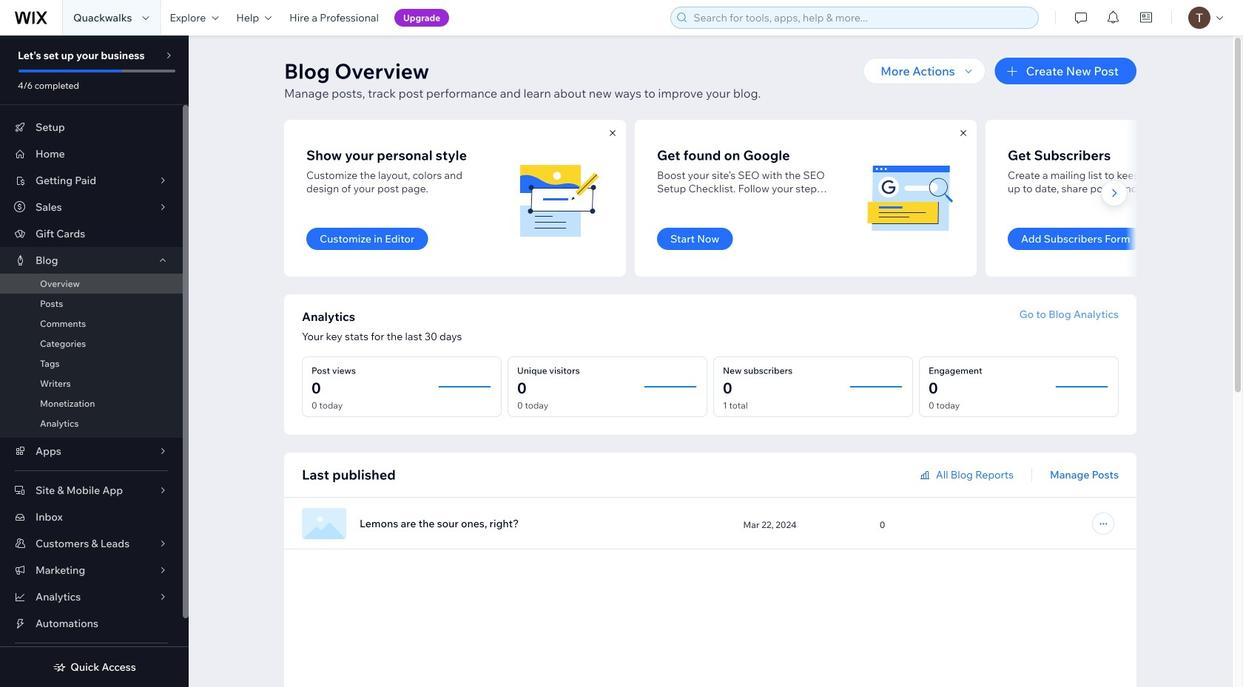 Task type: describe. For each thing, give the bounding box(es) containing it.
blog overview.dealer.customize post page.title image
[[515, 154, 604, 243]]

sidebar element
[[0, 36, 189, 688]]



Task type: locate. For each thing, give the bounding box(es) containing it.
list
[[284, 120, 1243, 277]]

blog overview.dealer.google1.title image
[[866, 154, 955, 243]]

Search for tools, apps, help & more... field
[[689, 7, 1034, 28]]



